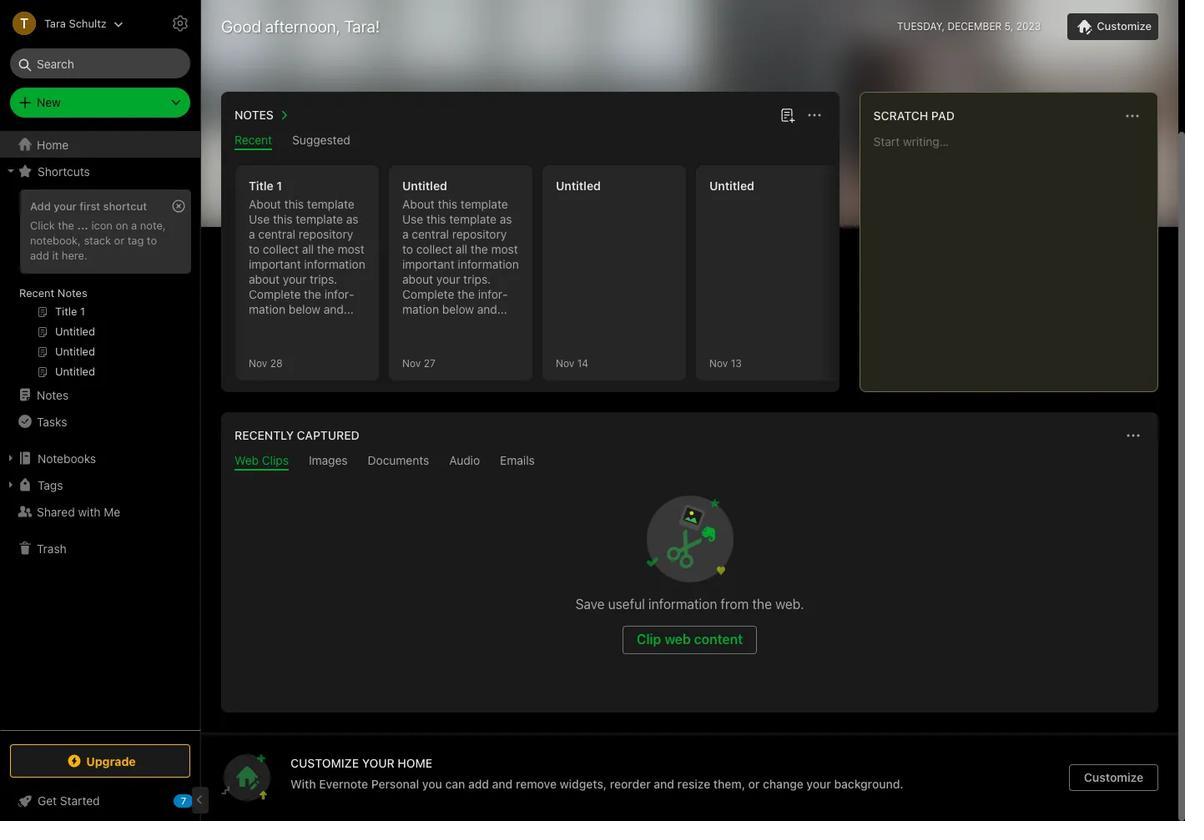 Task type: describe. For each thing, give the bounding box(es) containing it.
clip
[[637, 632, 662, 647]]

started
[[60, 794, 100, 808]]

tara!
[[344, 17, 380, 36]]

click the ...
[[30, 219, 88, 232]]

shortcuts
[[38, 164, 90, 178]]

untitled for nov 13
[[710, 179, 755, 193]]

a inside untitled about this template use this template as a central repository to collect all the most important information about your trips. complete the infor mation below and...
[[403, 227, 409, 241]]

trash
[[37, 542, 67, 556]]

suggested tab
[[292, 133, 351, 150]]

as inside the title 1 about this template use this template as a central repository to collect all the most important information about your trips. complete the infor mation below and...
[[346, 212, 359, 226]]

a inside the title 1 about this template use this template as a central repository to collect all the most important information about your trips. complete the infor mation below and...
[[249, 227, 255, 241]]

Search text field
[[22, 48, 179, 79]]

recently
[[235, 428, 294, 443]]

0 horizontal spatial more actions image
[[805, 105, 825, 125]]

or inside customize your home with evernote personal you can add and remove widgets, reorder and resize them, or change your background.
[[749, 778, 760, 792]]

more actions field for recently captured
[[1122, 424, 1146, 448]]

most inside the title 1 about this template use this template as a central repository to collect all the most important information about your trips. complete the infor mation below and...
[[338, 242, 365, 256]]

shortcut
[[103, 200, 147, 213]]

scratch pad
[[874, 109, 955, 123]]

here.
[[62, 249, 87, 262]]

complete inside untitled about this template use this template as a central repository to collect all the most important information about your trips. complete the infor mation below and...
[[403, 287, 455, 302]]

group containing add your first shortcut
[[0, 185, 200, 388]]

tree containing home
[[0, 131, 200, 730]]

nov for nov 14
[[556, 357, 575, 370]]

home
[[37, 137, 69, 152]]

home
[[398, 757, 433, 771]]

information inside the title 1 about this template use this template as a central repository to collect all the most important information about your trips. complete the infor mation below and...
[[304, 257, 366, 271]]

nov 28
[[249, 357, 283, 370]]

first
[[80, 200, 100, 213]]

stack
[[84, 234, 111, 247]]

28
[[270, 357, 283, 370]]

with
[[291, 778, 316, 792]]

about inside untitled about this template use this template as a central repository to collect all the most important information about your trips. complete the infor mation below and...
[[403, 197, 435, 211]]

from
[[721, 597, 749, 612]]

your inside customize your home with evernote personal you can add and remove widgets, reorder and resize them, or change your background.
[[807, 778, 832, 792]]

audio
[[450, 454, 480, 468]]

shared with me link
[[0, 499, 200, 525]]

notebooks
[[38, 451, 96, 466]]

images
[[309, 454, 348, 468]]

tara
[[44, 16, 66, 30]]

settings image
[[170, 13, 190, 33]]

to inside icon on a note, notebook, stack or tag to add it here.
[[147, 234, 157, 247]]

complete inside the title 1 about this template use this template as a central repository to collect all the most important information about your trips. complete the infor mation below and...
[[249, 287, 301, 302]]

pad
[[932, 109, 955, 123]]

about inside the title 1 about this template use this template as a central repository to collect all the most important information about your trips. complete the infor mation below and...
[[249, 197, 281, 211]]

to inside untitled about this template use this template as a central repository to collect all the most important information about your trips. complete the infor mation below and...
[[403, 242, 413, 256]]

13
[[731, 357, 742, 370]]

your inside the title 1 about this template use this template as a central repository to collect all the most important information about your trips. complete the infor mation below and...
[[283, 272, 307, 286]]

useful
[[609, 597, 645, 612]]

recent tab panel
[[221, 150, 1008, 393]]

Start writing… text field
[[874, 134, 1158, 378]]

december
[[948, 20, 1003, 33]]

5,
[[1005, 20, 1014, 33]]

emails tab
[[500, 454, 535, 471]]

title
[[249, 179, 274, 193]]

click
[[30, 219, 55, 232]]

save useful information from the web.
[[576, 597, 805, 612]]

content
[[695, 632, 743, 647]]

recently captured
[[235, 428, 360, 443]]

get started
[[38, 794, 100, 808]]

change
[[763, 778, 804, 792]]

your inside untitled about this template use this template as a central repository to collect all the most important information about your trips. complete the infor mation below and...
[[437, 272, 461, 286]]

afternoon,
[[265, 17, 340, 36]]

0 vertical spatial customize button
[[1068, 13, 1159, 40]]

home link
[[0, 131, 200, 158]]

add inside icon on a note, notebook, stack or tag to add it here.
[[30, 249, 49, 262]]

add
[[30, 200, 51, 213]]

infor inside untitled about this template use this template as a central repository to collect all the most important information about your trips. complete the infor mation below and...
[[478, 287, 508, 302]]

your
[[362, 757, 395, 771]]

with
[[78, 505, 101, 519]]

mation inside the title 1 about this template use this template as a central repository to collect all the most important information about your trips. complete the infor mation below and...
[[249, 287, 355, 317]]

more actions field for scratch pad
[[1122, 104, 1145, 128]]

reorder
[[610, 778, 651, 792]]

customize
[[291, 757, 359, 771]]

use inside untitled about this template use this template as a central repository to collect all the most important information about your trips. complete the infor mation below and...
[[403, 212, 424, 226]]

14
[[578, 357, 589, 370]]

below inside the title 1 about this template use this template as a central repository to collect all the most important information about your trips. complete the infor mation below and...
[[289, 302, 321, 317]]

web
[[235, 454, 259, 468]]

it
[[52, 249, 59, 262]]

can
[[446, 778, 465, 792]]

shortcuts button
[[0, 158, 200, 185]]

untitled for nov 14
[[556, 179, 601, 193]]

collect inside the title 1 about this template use this template as a central repository to collect all the most important information about your trips. complete the infor mation below and...
[[263, 242, 299, 256]]

web clips tab panel
[[221, 471, 1159, 713]]

notes inside group
[[58, 286, 87, 300]]

tags button
[[0, 472, 200, 499]]

documents
[[368, 454, 430, 468]]

new button
[[10, 88, 190, 118]]

tasks button
[[0, 408, 200, 435]]

2023
[[1017, 20, 1042, 33]]

clips
[[262, 454, 289, 468]]

tuesday,
[[898, 20, 945, 33]]

all inside untitled about this template use this template as a central repository to collect all the most important information about your trips. complete the infor mation below and...
[[456, 242, 468, 256]]

recent for recent notes
[[19, 286, 55, 300]]

tab list for recently captured
[[225, 454, 1156, 471]]

icon
[[91, 219, 113, 232]]

information inside untitled about this template use this template as a central repository to collect all the most important information about your trips. complete the infor mation below and...
[[458, 257, 519, 271]]

the inside group
[[58, 219, 74, 232]]

and... inside untitled about this template use this template as a central repository to collect all the most important information about your trips. complete the infor mation below and...
[[478, 302, 508, 317]]

2 and from the left
[[654, 778, 675, 792]]

more actions image inside field
[[1123, 106, 1143, 126]]

nov 27
[[403, 357, 436, 370]]

tara schultz
[[44, 16, 107, 30]]

web clips
[[235, 454, 289, 468]]

me
[[104, 505, 120, 519]]

click to collapse image
[[194, 791, 207, 811]]

evernote
[[319, 778, 368, 792]]

them,
[[714, 778, 746, 792]]

documents tab
[[368, 454, 430, 471]]

shared with me
[[37, 505, 120, 519]]



Task type: vqa. For each thing, say whether or not it's contained in the screenshot.
second collect from right
yes



Task type: locate. For each thing, give the bounding box(es) containing it.
trips.
[[310, 272, 338, 286], [464, 272, 491, 286]]

1
[[277, 179, 282, 193]]

new
[[37, 95, 61, 109]]

1 important from the left
[[249, 257, 301, 271]]

1 horizontal spatial and
[[654, 778, 675, 792]]

notes
[[235, 108, 274, 122], [58, 286, 87, 300], [37, 388, 69, 402]]

add inside customize your home with evernote personal you can add and remove widgets, reorder and resize them, or change your background.
[[468, 778, 489, 792]]

good afternoon, tara!
[[221, 17, 380, 36]]

1 as from the left
[[346, 212, 359, 226]]

recent tab
[[235, 133, 272, 150]]

1 all from the left
[[302, 242, 314, 256]]

1 and... from the left
[[324, 302, 354, 317]]

tasks
[[37, 415, 67, 429]]

central inside untitled about this template use this template as a central repository to collect all the most important information about your trips. complete the infor mation below and...
[[412, 227, 449, 241]]

recent inside group
[[19, 286, 55, 300]]

1 mation from the left
[[249, 287, 355, 317]]

add right can
[[468, 778, 489, 792]]

information
[[304, 257, 366, 271], [458, 257, 519, 271], [649, 597, 718, 612]]

nov for nov 27
[[403, 357, 421, 370]]

2 tab list from the top
[[225, 454, 1156, 471]]

3 nov from the left
[[556, 357, 575, 370]]

recent notes
[[19, 286, 87, 300]]

2 nov from the left
[[403, 357, 421, 370]]

widgets,
[[560, 778, 607, 792]]

add
[[30, 249, 49, 262], [468, 778, 489, 792]]

2 use from the left
[[403, 212, 424, 226]]

collect
[[263, 242, 299, 256], [417, 242, 453, 256]]

expand tags image
[[4, 479, 18, 492]]

tab list
[[225, 133, 837, 150], [225, 454, 1156, 471]]

1 horizontal spatial all
[[456, 242, 468, 256]]

1 vertical spatial or
[[749, 778, 760, 792]]

as
[[346, 212, 359, 226], [500, 212, 512, 226]]

1 horizontal spatial most
[[492, 242, 518, 256]]

1 vertical spatial tab list
[[225, 454, 1156, 471]]

use inside the title 1 about this template use this template as a central repository to collect all the most important information about your trips. complete the infor mation below and...
[[249, 212, 270, 226]]

1 and from the left
[[492, 778, 513, 792]]

1 horizontal spatial about
[[403, 197, 435, 211]]

1 horizontal spatial a
[[249, 227, 255, 241]]

2 and... from the left
[[478, 302, 508, 317]]

you
[[422, 778, 442, 792]]

1 infor from the left
[[325, 287, 355, 302]]

and left remove
[[492, 778, 513, 792]]

1 repository from the left
[[299, 227, 354, 241]]

web clips tab
[[235, 454, 289, 471]]

and...
[[324, 302, 354, 317], [478, 302, 508, 317]]

1 nov from the left
[[249, 357, 267, 370]]

group
[[0, 185, 200, 388]]

scratch pad button
[[871, 106, 955, 126]]

below inside untitled about this template use this template as a central repository to collect all the most important information about your trips. complete the infor mation below and...
[[442, 302, 474, 317]]

or right them,
[[749, 778, 760, 792]]

web.
[[776, 597, 805, 612]]

0 horizontal spatial mation
[[249, 287, 355, 317]]

emails
[[500, 454, 535, 468]]

more actions image
[[1124, 426, 1144, 446]]

2 horizontal spatial a
[[403, 227, 409, 241]]

nov left "14"
[[556, 357, 575, 370]]

shared
[[37, 505, 75, 519]]

icon on a note, notebook, stack or tag to add it here.
[[30, 219, 166, 262]]

images tab
[[309, 454, 348, 471]]

1 horizontal spatial about
[[403, 272, 434, 286]]

1 horizontal spatial information
[[458, 257, 519, 271]]

1 about from the left
[[249, 272, 280, 286]]

important inside untitled about this template use this template as a central repository to collect all the most important information about your trips. complete the infor mation below and...
[[403, 257, 455, 271]]

title 1 about this template use this template as a central repository to collect all the most important information about your trips. complete the infor mation below and...
[[249, 179, 366, 317]]

1 complete from the left
[[249, 287, 301, 302]]

1 central from the left
[[258, 227, 296, 241]]

or down on on the top
[[114, 234, 125, 247]]

1 horizontal spatial as
[[500, 212, 512, 226]]

notes button
[[231, 105, 294, 125]]

0 horizontal spatial to
[[147, 234, 157, 247]]

0 vertical spatial tab list
[[225, 133, 837, 150]]

about inside the title 1 about this template use this template as a central repository to collect all the most important information about your trips. complete the infor mation below and...
[[249, 272, 280, 286]]

about inside untitled about this template use this template as a central repository to collect all the most important information about your trips. complete the infor mation below and...
[[403, 272, 434, 286]]

recently captured button
[[231, 426, 360, 446]]

1 use from the left
[[249, 212, 270, 226]]

repository
[[299, 227, 354, 241], [452, 227, 507, 241]]

2 horizontal spatial untitled
[[710, 179, 755, 193]]

collect inside untitled about this template use this template as a central repository to collect all the most important information about your trips. complete the infor mation below and...
[[417, 242, 453, 256]]

nov left 28
[[249, 357, 267, 370]]

get
[[38, 794, 57, 808]]

all
[[302, 242, 314, 256], [456, 242, 468, 256]]

0 horizontal spatial recent
[[19, 286, 55, 300]]

0 vertical spatial add
[[30, 249, 49, 262]]

2 repository from the left
[[452, 227, 507, 241]]

0 horizontal spatial a
[[131, 219, 137, 232]]

2 about from the left
[[403, 197, 435, 211]]

nov left 27
[[403, 357, 421, 370]]

0 horizontal spatial central
[[258, 227, 296, 241]]

use
[[249, 212, 270, 226], [403, 212, 424, 226]]

captured
[[297, 428, 360, 443]]

notes up 'recent' tab at the left of page
[[235, 108, 274, 122]]

0 vertical spatial recent
[[235, 133, 272, 147]]

notes down the here.
[[58, 286, 87, 300]]

2 below from the left
[[442, 302, 474, 317]]

1 horizontal spatial central
[[412, 227, 449, 241]]

tag
[[128, 234, 144, 247]]

nov
[[249, 357, 267, 370], [403, 357, 421, 370], [556, 357, 575, 370], [710, 357, 729, 370]]

the
[[58, 219, 74, 232], [317, 242, 335, 256], [471, 242, 488, 256], [304, 287, 322, 302], [458, 287, 475, 302], [753, 597, 772, 612]]

a inside icon on a note, notebook, stack or tag to add it here.
[[131, 219, 137, 232]]

most inside untitled about this template use this template as a central repository to collect all the most important information about your trips. complete the infor mation below and...
[[492, 242, 518, 256]]

untitled about this template use this template as a central repository to collect all the most important information about your trips. complete the infor mation below and...
[[403, 179, 519, 317]]

and left resize at the bottom right of the page
[[654, 778, 675, 792]]

more actions image
[[805, 105, 825, 125], [1123, 106, 1143, 126]]

0 horizontal spatial and...
[[324, 302, 354, 317]]

notes up the tasks
[[37, 388, 69, 402]]

customize your home with evernote personal you can add and remove widgets, reorder and resize them, or change your background.
[[291, 757, 904, 792]]

about
[[249, 197, 281, 211], [403, 197, 435, 211]]

repository inside the title 1 about this template use this template as a central repository to collect all the most important information about your trips. complete the infor mation below and...
[[299, 227, 354, 241]]

0 vertical spatial notes
[[235, 108, 274, 122]]

Account field
[[0, 7, 123, 40]]

1 collect from the left
[[263, 242, 299, 256]]

notes inside button
[[235, 108, 274, 122]]

this
[[284, 197, 304, 211], [438, 197, 458, 211], [273, 212, 293, 226], [427, 212, 446, 226]]

repository inside untitled about this template use this template as a central repository to collect all the most important information about your trips. complete the infor mation below and...
[[452, 227, 507, 241]]

tuesday, december 5, 2023
[[898, 20, 1042, 33]]

mation
[[249, 287, 355, 317], [403, 287, 508, 317]]

0 horizontal spatial most
[[338, 242, 365, 256]]

1 tab list from the top
[[225, 133, 837, 150]]

2 infor from the left
[[478, 287, 508, 302]]

1 horizontal spatial and...
[[478, 302, 508, 317]]

resize
[[678, 778, 711, 792]]

1 vertical spatial add
[[468, 778, 489, 792]]

suggested
[[292, 133, 351, 147]]

More actions field
[[803, 104, 827, 127], [1122, 104, 1145, 128], [1122, 424, 1146, 448]]

2 complete from the left
[[403, 287, 455, 302]]

3 untitled from the left
[[710, 179, 755, 193]]

1 horizontal spatial add
[[468, 778, 489, 792]]

1 vertical spatial recent
[[19, 286, 55, 300]]

2 most from the left
[[492, 242, 518, 256]]

tab list containing web clips
[[225, 454, 1156, 471]]

2 horizontal spatial to
[[403, 242, 413, 256]]

1 vertical spatial customize
[[1085, 771, 1144, 785]]

infor inside the title 1 about this template use this template as a central repository to collect all the most important information about your trips. complete the infor mation below and...
[[325, 287, 355, 302]]

complete
[[249, 287, 301, 302], [403, 287, 455, 302]]

0 horizontal spatial about
[[249, 272, 280, 286]]

Help and Learning task checklist field
[[0, 788, 200, 815]]

trips. inside the title 1 about this template use this template as a central repository to collect all the most important information about your trips. complete the infor mation below and...
[[310, 272, 338, 286]]

nov 14
[[556, 357, 589, 370]]

0 horizontal spatial untitled
[[403, 179, 448, 193]]

or inside icon on a note, notebook, stack or tag to add it here.
[[114, 234, 125, 247]]

recent down notes button
[[235, 133, 272, 147]]

2 vertical spatial notes
[[37, 388, 69, 402]]

0 horizontal spatial repository
[[299, 227, 354, 241]]

1 most from the left
[[338, 242, 365, 256]]

1 horizontal spatial infor
[[478, 287, 508, 302]]

1 horizontal spatial recent
[[235, 133, 272, 147]]

1 vertical spatial customize button
[[1070, 765, 1159, 792]]

central inside the title 1 about this template use this template as a central repository to collect all the most important information about your trips. complete the infor mation below and...
[[258, 227, 296, 241]]

nov 13
[[710, 357, 742, 370]]

to inside the title 1 about this template use this template as a central repository to collect all the most important information about your trips. complete the infor mation below and...
[[249, 242, 260, 256]]

trips. inside untitled about this template use this template as a central repository to collect all the most important information about your trips. complete the infor mation below and...
[[464, 272, 491, 286]]

all inside the title 1 about this template use this template as a central repository to collect all the most important information about your trips. complete the infor mation below and...
[[302, 242, 314, 256]]

1 vertical spatial notes
[[58, 286, 87, 300]]

tab list for notes
[[225, 133, 837, 150]]

important
[[249, 257, 301, 271], [403, 257, 455, 271]]

mation inside untitled about this template use this template as a central repository to collect all the most important information about your trips. complete the infor mation below and...
[[403, 287, 508, 317]]

1 horizontal spatial collect
[[417, 242, 453, 256]]

0 horizontal spatial information
[[304, 257, 366, 271]]

2 about from the left
[[403, 272, 434, 286]]

1 horizontal spatial more actions image
[[1123, 106, 1143, 126]]

1 horizontal spatial important
[[403, 257, 455, 271]]

1 horizontal spatial complete
[[403, 287, 455, 302]]

complete up 28
[[249, 287, 301, 302]]

0 horizontal spatial add
[[30, 249, 49, 262]]

1 horizontal spatial mation
[[403, 287, 508, 317]]

tags
[[38, 478, 63, 492]]

upgrade
[[86, 755, 136, 769]]

remove
[[516, 778, 557, 792]]

recent for recent
[[235, 133, 272, 147]]

personal
[[372, 778, 419, 792]]

as inside untitled about this template use this template as a central repository to collect all the most important information about your trips. complete the infor mation below and...
[[500, 212, 512, 226]]

0 horizontal spatial or
[[114, 234, 125, 247]]

2 collect from the left
[[417, 242, 453, 256]]

untitled
[[403, 179, 448, 193], [556, 179, 601, 193], [710, 179, 755, 193]]

1 untitled from the left
[[403, 179, 448, 193]]

important inside the title 1 about this template use this template as a central repository to collect all the most important information about your trips. complete the infor mation below and...
[[249, 257, 301, 271]]

0 horizontal spatial complete
[[249, 287, 301, 302]]

good
[[221, 17, 261, 36]]

information inside web clips tab panel
[[649, 597, 718, 612]]

recent down it
[[19, 286, 55, 300]]

trash link
[[0, 535, 200, 562]]

1 about from the left
[[249, 197, 281, 211]]

2 important from the left
[[403, 257, 455, 271]]

upgrade button
[[10, 745, 190, 778]]

0 vertical spatial or
[[114, 234, 125, 247]]

None search field
[[22, 48, 179, 79]]

expand notebooks image
[[4, 452, 18, 465]]

27
[[424, 357, 436, 370]]

notebook,
[[30, 234, 81, 247]]

1 horizontal spatial untitled
[[556, 179, 601, 193]]

1 horizontal spatial use
[[403, 212, 424, 226]]

tab list containing recent
[[225, 133, 837, 150]]

0 horizontal spatial all
[[302, 242, 314, 256]]

1 horizontal spatial trips.
[[464, 272, 491, 286]]

add your first shortcut
[[30, 200, 147, 213]]

nov for nov 13
[[710, 357, 729, 370]]

to
[[147, 234, 157, 247], [249, 242, 260, 256], [403, 242, 413, 256]]

recent
[[235, 133, 272, 147], [19, 286, 55, 300]]

save
[[576, 597, 605, 612]]

or
[[114, 234, 125, 247], [749, 778, 760, 792]]

0 horizontal spatial below
[[289, 302, 321, 317]]

audio tab
[[450, 454, 480, 471]]

1 horizontal spatial below
[[442, 302, 474, 317]]

your inside group
[[54, 200, 77, 213]]

0 horizontal spatial about
[[249, 197, 281, 211]]

0 horizontal spatial as
[[346, 212, 359, 226]]

nov for nov 28
[[249, 357, 267, 370]]

2 horizontal spatial information
[[649, 597, 718, 612]]

schultz
[[69, 16, 107, 30]]

2 all from the left
[[456, 242, 468, 256]]

note,
[[140, 219, 166, 232]]

complete up 27
[[403, 287, 455, 302]]

0 horizontal spatial use
[[249, 212, 270, 226]]

tree
[[0, 131, 200, 730]]

1 horizontal spatial repository
[[452, 227, 507, 241]]

notebooks link
[[0, 445, 200, 472]]

0 horizontal spatial trips.
[[310, 272, 338, 286]]

clip web content
[[637, 632, 743, 647]]

1 horizontal spatial to
[[249, 242, 260, 256]]

0 vertical spatial customize
[[1098, 19, 1153, 33]]

1 horizontal spatial or
[[749, 778, 760, 792]]

2 untitled from the left
[[556, 179, 601, 193]]

2 central from the left
[[412, 227, 449, 241]]

2 as from the left
[[500, 212, 512, 226]]

0 horizontal spatial collect
[[263, 242, 299, 256]]

7
[[181, 796, 186, 807]]

1 below from the left
[[289, 302, 321, 317]]

background.
[[835, 778, 904, 792]]

add left it
[[30, 249, 49, 262]]

and... inside the title 1 about this template use this template as a central repository to collect all the most important information about your trips. complete the infor mation below and...
[[324, 302, 354, 317]]

0 horizontal spatial and
[[492, 778, 513, 792]]

1 trips. from the left
[[310, 272, 338, 286]]

on
[[116, 219, 128, 232]]

about
[[249, 272, 280, 286], [403, 272, 434, 286]]

0 horizontal spatial infor
[[325, 287, 355, 302]]

scratch
[[874, 109, 929, 123]]

4 nov from the left
[[710, 357, 729, 370]]

2 trips. from the left
[[464, 272, 491, 286]]

mation up 28
[[249, 287, 355, 317]]

2 mation from the left
[[403, 287, 508, 317]]

the inside web clips tab panel
[[753, 597, 772, 612]]

below
[[289, 302, 321, 317], [442, 302, 474, 317]]

notes link
[[0, 382, 200, 408]]

untitled inside untitled about this template use this template as a central repository to collect all the most important information about your trips. complete the infor mation below and...
[[403, 179, 448, 193]]

mation up 27
[[403, 287, 508, 317]]

0 horizontal spatial important
[[249, 257, 301, 271]]

nov left 13
[[710, 357, 729, 370]]



